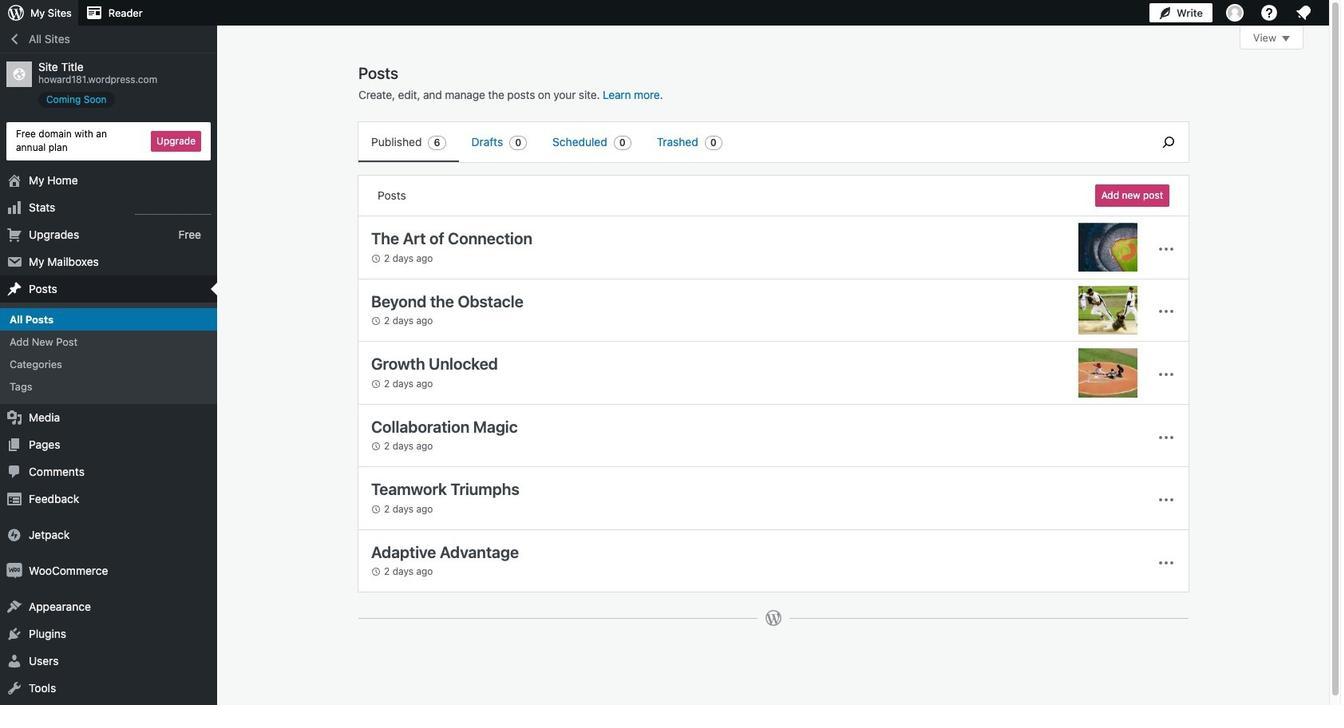 Task type: locate. For each thing, give the bounding box(es) containing it.
4 toggle menu image from the top
[[1157, 490, 1176, 510]]

open search image
[[1149, 133, 1189, 152]]

menu
[[359, 122, 1141, 162]]

my profile image
[[1227, 4, 1244, 22]]

0 vertical spatial toggle menu image
[[1157, 365, 1176, 384]]

2 toggle menu image from the top
[[1157, 553, 1176, 572]]

img image
[[6, 527, 22, 543], [6, 563, 22, 579]]

1 toggle menu image from the top
[[1157, 365, 1176, 384]]

1 toggle menu image from the top
[[1157, 239, 1176, 259]]

toggle menu image
[[1157, 239, 1176, 259], [1157, 302, 1176, 321], [1157, 428, 1176, 447], [1157, 490, 1176, 510]]

1 vertical spatial img image
[[6, 563, 22, 579]]

0 vertical spatial img image
[[6, 527, 22, 543]]

1 img image from the top
[[6, 527, 22, 543]]

1 vertical spatial toggle menu image
[[1157, 553, 1176, 572]]

3 toggle menu image from the top
[[1157, 428, 1176, 447]]

toggle menu image
[[1157, 365, 1176, 384], [1157, 553, 1176, 572]]

2 img image from the top
[[6, 563, 22, 579]]

main content
[[358, 26, 1304, 643]]

highest hourly views 0 image
[[135, 204, 211, 214]]

closed image
[[1282, 36, 1290, 42]]

None search field
[[1149, 122, 1189, 162]]



Task type: vqa. For each thing, say whether or not it's contained in the screenshot.
the laptop icon
no



Task type: describe. For each thing, give the bounding box(es) containing it.
manage your notifications image
[[1294, 3, 1314, 22]]

help image
[[1260, 3, 1279, 22]]

2 toggle menu image from the top
[[1157, 302, 1176, 321]]



